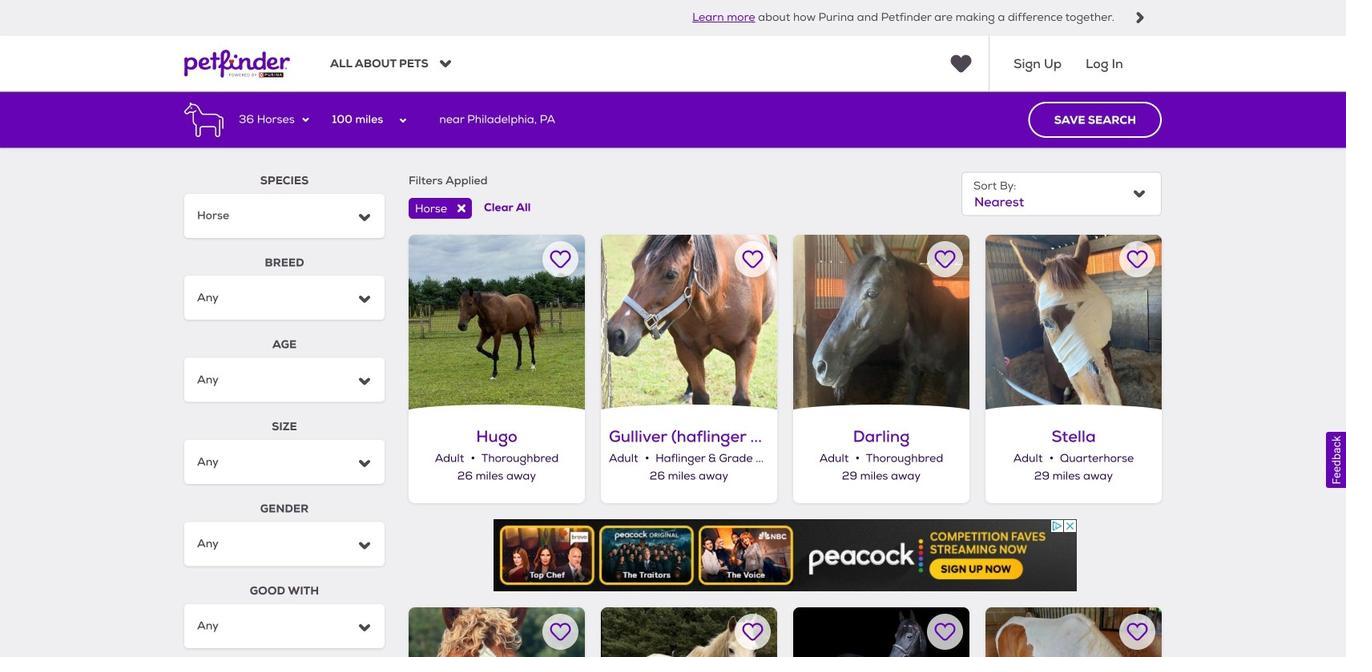 Task type: describe. For each thing, give the bounding box(es) containing it.
stella, adoptable horse, adult female quarterhorse, 29 miles away. image
[[986, 235, 1162, 411]]

darling , adoptable horse, adult female thoroughbred, 29 miles away. image
[[794, 235, 970, 411]]

gulliver (haflinger cross), adoptable horse, adult male haflinger & grade mix, 26 miles away. image
[[601, 235, 778, 411]]

hugo, adoptable horse, adult male thoroughbred, 26 miles away. image
[[409, 235, 585, 411]]

petfinder home image
[[184, 36, 290, 92]]

nova, adoptable horse, senior female quarterhorse, 36 miles away. image
[[986, 608, 1162, 657]]



Task type: locate. For each thing, give the bounding box(es) containing it.
beau, adoptable horse, senior male appaloosa, 33 miles away. image
[[601, 608, 778, 657]]

prim, adoptable horse, senior female quarterhorse, 36 miles away. image
[[794, 608, 970, 657]]

ralphie, adoptable horse, young male belgian, 33 miles away. image
[[409, 608, 585, 657]]

main content
[[0, 92, 1347, 657]]

advertisement element
[[494, 519, 1077, 592]]



Task type: vqa. For each thing, say whether or not it's contained in the screenshot.
"Pet physical characteristics" element
no



